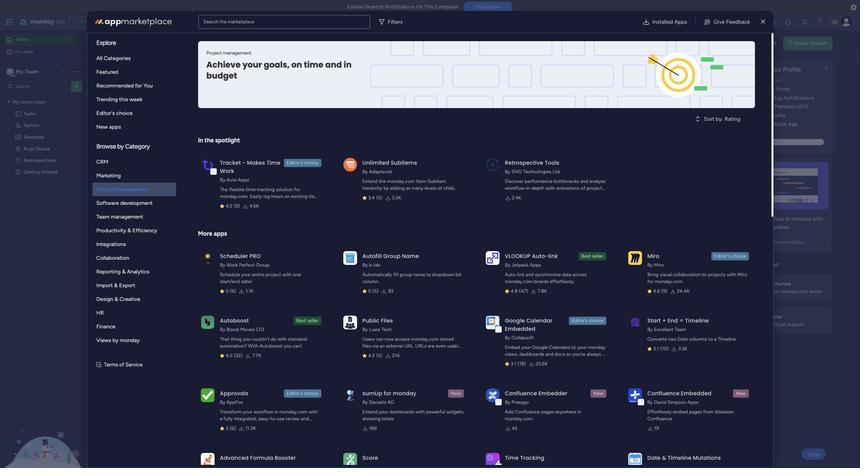 Task type: describe. For each thing, give the bounding box(es) containing it.
apps down vlookup auto-link
[[530, 262, 541, 268]]

work inside tracket - makes time work
[[220, 167, 234, 175]]

v2 user feedback image
[[736, 39, 741, 47]]

Search in workspace field
[[14, 82, 57, 90]]

see plans button
[[70, 17, 103, 27]]

public board image for tasks
[[15, 110, 21, 117]]

collaboration
[[673, 272, 701, 278]]

work inside button
[[23, 49, 33, 54]]

with inside 'discover performance bottlenecks and analyse workflow in-depth with animations of project history, charts and statistics.'
[[546, 186, 555, 191]]

caret down image
[[7, 100, 10, 104]]

0 vertical spatial profile
[[783, 66, 801, 74]]

your for upload
[[765, 86, 775, 93]]

project inside 'discover performance bottlenecks and analyse workflow in-depth with animations of project history, charts and statistics.'
[[587, 186, 602, 191]]

3
[[226, 426, 228, 432]]

(18)
[[518, 361, 526, 367]]

by left jetpack
[[505, 262, 511, 268]]

confluence up "david"
[[648, 390, 680, 398]]

editor's choice for miro
[[715, 254, 746, 259]]

(47)
[[519, 289, 528, 294]]

workspace selection element
[[7, 68, 39, 76]]

management for project management achieve your goals, on time and in budget
[[223, 50, 251, 56]]

in inside project management achieve your goals, on time and in budget
[[344, 59, 352, 70]]

unlimited subitems by adaptavist
[[363, 159, 417, 175]]

monday.com inside extend the monday.com item-subitem hierarchy by adding as many levels of child subitems as you need.
[[387, 179, 415, 184]]

give feedback link
[[699, 15, 756, 29]]

=
[[680, 317, 684, 325]]

via
[[373, 344, 379, 349]]

workspace image containing m
[[7, 68, 13, 75]]

tech
[[382, 327, 392, 333]]

by jetpack apps
[[505, 262, 541, 268]]

advanced
[[220, 454, 249, 462]]

0 horizontal spatial as
[[383, 192, 388, 198]]

sumup for monday
[[363, 390, 417, 398]]

editor's for approvals
[[287, 391, 303, 397]]

the
[[220, 187, 228, 193]]

1 horizontal spatial dapulse x slim image
[[823, 64, 831, 72]]

1 vertical spatial workspace image
[[138, 340, 155, 357]]

circle o image for install
[[740, 122, 745, 127]]

choice for google calendar embedded
[[589, 318, 604, 324]]

monday.com inside getting started learn how monday.com works
[[781, 289, 808, 295]]

productivity
[[96, 227, 126, 234]]

for left you in the left top of the page
[[135, 82, 142, 89]]

2 vertical spatial timeline
[[668, 454, 692, 462]]

embed
[[673, 409, 688, 415]]

apps up effortlessly embed pages from atlassian confluence
[[688, 400, 699, 406]]

& for timeline
[[662, 454, 667, 462]]

add to favorites image
[[209, 139, 216, 146]]

your for complete
[[769, 66, 782, 74]]

date!
[[241, 279, 252, 285]]

advanced formula booster
[[220, 454, 296, 462]]

with inside schedule your entire project with one start/end date!
[[282, 272, 292, 278]]

editor's choice down trending this week
[[96, 110, 133, 116]]

1 horizontal spatial a
[[715, 337, 717, 342]]

more
[[198, 230, 212, 238]]

project for project management
[[96, 186, 114, 193]]

invite your teammates and start collaborating
[[179, 246, 291, 253]]

4.5
[[226, 353, 233, 359]]

sync!
[[505, 359, 517, 364]]

and left analyse
[[581, 179, 588, 184]]

are
[[428, 344, 435, 349]]

your up you're
[[578, 345, 587, 351]]

by inside public files by luxie tech
[[363, 327, 368, 333]]

0 vertical spatial learn
[[730, 261, 744, 268]]

hierarchy
[[363, 186, 383, 191]]

1 horizontal spatial embedded
[[681, 390, 712, 398]]

3.1 for 3.1 (10)
[[654, 346, 659, 352]]

circle o image
[[740, 87, 745, 92]]

project inside schedule your entire project with one start/end date!
[[266, 272, 281, 278]]

presago
[[512, 400, 529, 406]]

approvals
[[220, 390, 249, 398]]

invite for invite your teammates and start collaborating
[[179, 246, 193, 253]]

the for marketplace
[[220, 19, 227, 25]]

0 horizontal spatial date
[[648, 454, 661, 462]]

close my workspaces image
[[127, 283, 135, 291]]

extend for extend the monday.com item-subitem hierarchy by adding as many levels of child subitems as you need.
[[363, 179, 378, 184]]

1 horizontal spatial link
[[549, 252, 558, 260]]

by inside unlimited subitems by adaptavist
[[363, 169, 368, 175]]

your for extend your dashboards with powerful widgets showing totals
[[379, 409, 388, 415]]

for inside bring visual collaboration to projects with miro for monday.com
[[648, 279, 654, 285]]

notifications image
[[740, 19, 747, 25]]

retrospectives inside list box
[[24, 158, 56, 163]]

scheduler
[[220, 252, 248, 260]]

discover
[[505, 179, 524, 184]]

5 for autofill group name
[[368, 289, 371, 294]]

1 vertical spatial miro
[[654, 262, 664, 268]]

notifications for enable desktop notifications on this computer
[[385, 4, 415, 10]]

your for transform your workflow in monday.com with a fully integrated, easy-to-use review and approval tool.
[[243, 409, 252, 415]]

to for timeline
[[709, 337, 713, 342]]

apps image
[[785, 19, 792, 25]]

google inside google calendar embedded
[[505, 317, 525, 325]]

across
[[573, 272, 587, 278]]

editor's choice for tracket - makes time work
[[287, 160, 319, 166]]

best seller for vlookup auto-link
[[582, 254, 604, 259]]

name
[[402, 252, 419, 260]]

columns
[[689, 337, 708, 342]]

score
[[363, 454, 378, 462]]

confluence inside effortlessly embed pages from atlassian confluence
[[648, 416, 673, 422]]

made
[[750, 224, 764, 230]]

3 monday dev > my team > my scrum team link from the left
[[424, 83, 525, 161]]

rating
[[725, 116, 741, 122]]

end
[[668, 317, 678, 325]]

2 monday dev > my team > my scrum team from the left
[[241, 151, 331, 157]]

& for export
[[114, 282, 118, 289]]

workflow for boost your workflow in minutes with ready-made templates
[[762, 216, 785, 222]]

autoboost inside that thing you couldn't do with standard automation? with autoboost you can!
[[260, 344, 283, 349]]

analyse
[[590, 179, 606, 184]]

apps inside button
[[675, 18, 688, 25]]

(5) for unlimited
[[376, 195, 383, 201]]

dropdown
[[432, 272, 455, 278]]

0 vertical spatial auto-
[[532, 252, 549, 260]]

my inside button
[[15, 49, 22, 54]]

invite team members (0/1)
[[747, 104, 809, 110]]

complete for complete profile
[[747, 113, 770, 119]]

0 horizontal spatial lottie animation element
[[0, 399, 88, 469]]

in inside transform your workflow in monday.com with a fully integrated, easy-to-use review and approval tool.
[[275, 409, 278, 415]]

with inside bring visual collaboration to projects with miro for monday.com
[[727, 272, 737, 278]]

auto- inside auto-link and synchronize data across monday.com boards effortlessly.
[[505, 272, 518, 278]]

one
[[293, 272, 301, 278]]

team management
[[96, 214, 143, 220]]

3 monday dev > my team > my scrum team from the left
[[338, 151, 428, 157]]

good
[[119, 36, 131, 42]]

by up "bring"
[[648, 262, 653, 268]]

and left start at the bottom
[[235, 246, 245, 253]]

start
[[246, 246, 258, 253]]

to for list
[[427, 272, 431, 278]]

confluence embedder
[[505, 390, 568, 398]]

show all
[[411, 171, 429, 177]]

embed your google calendars to your monday views, dashboards and docs so you're always in sync!
[[505, 345, 606, 364]]

4.2 for 4.2 (9)
[[226, 203, 233, 209]]

effortlessly
[[648, 409, 672, 415]]

david
[[654, 400, 667, 406]]

photo
[[777, 86, 790, 93]]

4.2 (9)
[[226, 203, 240, 209]]

your for invite your teammates and start collaborating
[[194, 246, 205, 253]]

quick search results list box
[[127, 78, 714, 169]]

scheduler pro by work perfect group
[[220, 252, 270, 268]]

circle o image for enable
[[740, 96, 745, 101]]

my inside workspace selection element
[[16, 68, 24, 75]]

learn & get inspired
[[730, 261, 779, 268]]

by for monday
[[113, 337, 119, 344]]

software
[[96, 200, 119, 206]]

monday.com inside "add confluence pages anywhere in monday.com"
[[505, 416, 533, 422]]

by for category
[[117, 143, 124, 150]]

monday inside "embed your google calendars to your monday views, dashboards and docs so you're always in sync!"
[[588, 345, 606, 351]]

0 vertical spatial get
[[750, 261, 758, 268]]

embedded inside google calendar embedded
[[505, 325, 536, 333]]

by left "david"
[[648, 400, 653, 406]]

your inside project management achieve your goals, on time and in budget
[[242, 59, 262, 70]]

docs
[[555, 352, 565, 358]]

flexible
[[229, 187, 245, 193]]

1 horizontal spatial as
[[406, 186, 411, 191]]

avisi
[[227, 177, 237, 183]]

0 vertical spatial lottie animation element
[[536, 30, 729, 56]]

your inside good morning, christina! quickly access your recent boards, inbox and workspaces
[[157, 43, 168, 50]]

depth
[[532, 186, 545, 191]]

unlimited
[[363, 159, 389, 167]]

timeline inside the start + end = timeline by excellent team
[[686, 317, 709, 325]]

complete profile
[[747, 113, 786, 119]]

of inside extend the monday.com item-subitem hierarchy by adding as many levels of child subitems as you need.
[[438, 186, 443, 191]]

monday.com inside transform your workflow in monday.com with a fully integrated, easy-to-use review and approval tool.
[[280, 409, 307, 415]]

1 horizontal spatial date
[[678, 337, 688, 342]]

with inside that thing you couldn't do with standard automation? with autoboost you can!
[[278, 337, 287, 342]]

by inside autofill group name by b-lab
[[363, 262, 368, 268]]

to for monday
[[572, 345, 576, 351]]

1 vertical spatial timeline
[[718, 337, 736, 342]]

teammates
[[206, 246, 234, 253]]

5 > from the left
[[366, 151, 369, 157]]

marketing
[[96, 172, 121, 179]]

log
[[263, 194, 270, 200]]

project for project management achieve your goals, on time and in budget
[[206, 50, 222, 56]]

choice for miro
[[732, 254, 746, 259]]

0 vertical spatial search
[[204, 19, 218, 25]]

on inside project management achieve your goals, on time and in budget
[[291, 59, 302, 70]]

my workspaces
[[136, 283, 181, 291]]

embedder
[[539, 390, 568, 398]]

2 vertical spatial you
[[284, 344, 292, 349]]

team inside the start + end = timeline by excellent team
[[675, 327, 687, 333]]

monday.com inside bring visual collaboration to projects with miro for monday.com
[[655, 279, 683, 285]]

give feedback
[[743, 40, 777, 46]]

desktop for enable desktop notifications
[[764, 95, 783, 101]]

45
[[512, 426, 518, 432]]

jetpack
[[512, 262, 529, 268]]

mutations
[[693, 454, 721, 462]]

getting for getting started learn how monday.com works
[[757, 281, 774, 287]]

dashboards inside "embed your google calendars to your monday views, dashboards and docs so you're always in sync!"
[[520, 352, 545, 358]]

miro inside bring visual collaboration to projects with miro for monday.com
[[738, 272, 748, 278]]

confluence up presago
[[505, 390, 537, 398]]

start/end
[[220, 279, 240, 285]]

featured
[[96, 69, 118, 75]]

choice for tracket - makes time work
[[304, 160, 319, 166]]

(inbox)
[[173, 189, 194, 196]]

trending
[[96, 96, 118, 103]]

excellent
[[654, 327, 674, 333]]

enable now! button
[[464, 2, 513, 12]]

in inside users can now access monday.com stored files via an external url. urls are even usable in automations!
[[363, 350, 366, 356]]

for up 'ag'
[[384, 390, 392, 398]]

enable for enable desktop notifications on this computer
[[348, 4, 363, 10]]

by left avisi
[[220, 177, 225, 183]]

items
[[309, 194, 321, 200]]

best for vlookup auto-link
[[582, 254, 591, 259]]

service
[[125, 362, 143, 368]]

0 vertical spatial autoboost
[[220, 317, 249, 325]]

1.1k
[[246, 289, 254, 294]]

editor's for miro
[[715, 254, 731, 259]]

team inside workspace selection element
[[25, 68, 38, 75]]

sort by: rating button
[[683, 114, 755, 125]]

and inside auto-link and synchronize data across monday.com boards effortlessly.
[[526, 272, 534, 278]]

start + end = timeline by excellent team
[[648, 317, 709, 333]]

list box containing my scrum team
[[0, 95, 88, 271]]

and down depth
[[537, 192, 545, 198]]

enable desktop notifications
[[747, 95, 814, 101]]

makes
[[247, 159, 265, 167]]

1 vertical spatial boost
[[227, 327, 239, 333]]

enable for enable now!
[[475, 4, 490, 10]]

tracket
[[220, 159, 241, 167]]

0 vertical spatial dapulse x slim image
[[761, 18, 766, 26]]

& for get
[[745, 261, 749, 268]]

access inside good morning, christina! quickly access your recent boards, inbox and workspaces
[[139, 43, 155, 50]]

apps up flexible
[[238, 177, 249, 183]]

management for project management
[[115, 186, 148, 193]]

browse
[[96, 143, 116, 150]]

statistics.
[[546, 192, 566, 198]]

charts
[[522, 192, 536, 198]]

christina!
[[152, 36, 172, 42]]

editor's choice for approvals
[[287, 391, 319, 397]]

with inside extend your dashboards with powerful widgets showing totals
[[416, 409, 425, 415]]

by up the that
[[220, 327, 225, 333]]

can
[[376, 337, 384, 342]]

invite members image
[[770, 19, 777, 25]]

by inside extend the monday.com item-subitem hierarchy by adding as many levels of child subitems as you need.
[[384, 186, 389, 191]]

(6) for 3 (6)
[[230, 426, 236, 432]]

notifications for enable desktop notifications
[[784, 95, 814, 101]]

7 > from the left
[[463, 151, 466, 157]]

link inside auto-link and synchronize data across monday.com boards effortlessly.
[[518, 272, 525, 278]]

(10)
[[661, 346, 669, 352]]

plans
[[88, 19, 100, 25]]

productivity & efficiency
[[96, 227, 157, 234]]

group inside autofill group name by b-lab
[[383, 252, 401, 260]]

inbox image
[[755, 19, 762, 25]]

list
[[456, 272, 462, 278]]

complete for complete your profile
[[740, 66, 768, 74]]

and inside good morning, christina! quickly access your recent boards, inbox and workspaces
[[221, 43, 230, 50]]

with inside transform your workflow in monday.com with a fully integrated, easy-to-use review and approval tool.
[[309, 409, 318, 415]]

4.2 for 4.2 (5)
[[368, 353, 375, 359]]



Task type: vqa. For each thing, say whether or not it's contained in the screenshot.


Task type: locate. For each thing, give the bounding box(es) containing it.
auto-link and synchronize data across monday.com boards effortlessly.
[[505, 272, 587, 285]]

work management button
[[424, 296, 709, 327]]

monday.com up 4.8 (47)
[[505, 279, 533, 285]]

0 horizontal spatial best
[[297, 318, 306, 324]]

time inside tracket - makes time work
[[267, 159, 281, 167]]

0 vertical spatial work
[[220, 167, 234, 175]]

and right time
[[325, 59, 342, 70]]

give for give feedback
[[743, 40, 754, 46]]

see plans
[[79, 19, 100, 25]]

2 (6) from the top
[[230, 426, 236, 432]]

apps for more apps
[[214, 230, 227, 238]]

files
[[381, 317, 393, 325]]

7.7k
[[252, 353, 261, 359]]

(5) for public
[[376, 353, 383, 359]]

1 circle o image from the top
[[740, 96, 745, 101]]

the down the adaptavist at the left
[[379, 179, 386, 184]]

learn left inspired
[[730, 261, 744, 268]]

workflow for transform your workflow in monday.com with a fully integrated, easy-to-use review and approval tool.
[[254, 409, 273, 415]]

0 horizontal spatial give
[[714, 18, 725, 25]]

0 horizontal spatial getting
[[24, 169, 40, 175]]

install
[[747, 121, 761, 128]]

getting left 'started'
[[24, 169, 40, 175]]

and inside "embed your google calendars to your monday views, dashboards and docs so you're always in sync!"
[[546, 352, 554, 358]]

1 horizontal spatial explore
[[759, 239, 778, 246]]

time tracking
[[505, 454, 545, 462]]

the left the marketplace
[[220, 19, 227, 25]]

0 vertical spatial link
[[549, 252, 558, 260]]

seller for vlookup auto-link
[[593, 254, 604, 259]]

1 horizontal spatial lottie animation element
[[536, 30, 729, 56]]

management
[[223, 50, 251, 56], [115, 186, 148, 193], [111, 214, 143, 220], [473, 313, 503, 319]]

by inside retrospective tools by sng technologies ltd.
[[505, 169, 511, 175]]

recent
[[169, 43, 185, 50]]

sprints
[[24, 122, 39, 128]]

0 horizontal spatial time
[[267, 159, 281, 167]]

0 horizontal spatial google
[[505, 317, 525, 325]]

public board image for getting started
[[15, 169, 21, 175]]

0 horizontal spatial workflow
[[254, 409, 273, 415]]

3.1 left the (10)
[[654, 346, 659, 352]]

apps up browse by category
[[109, 124, 121, 130]]

app logo image
[[201, 158, 215, 172], [343, 158, 357, 172], [486, 158, 500, 172], [201, 251, 215, 265], [343, 251, 357, 265], [486, 251, 500, 265], [628, 251, 642, 265], [201, 316, 215, 330], [343, 316, 357, 330], [486, 316, 500, 330], [628, 316, 642, 330], [201, 389, 215, 403], [343, 389, 357, 403], [486, 389, 500, 403], [628, 389, 642, 403], [201, 453, 215, 467], [343, 453, 357, 467], [486, 453, 500, 467], [628, 453, 642, 467]]

0 vertical spatial (5)
[[376, 195, 383, 201]]

82
[[388, 289, 394, 294]]

0 horizontal spatial workspace image
[[7, 68, 13, 75]]

1 vertical spatial lottie animation element
[[0, 399, 88, 469]]

work down scheduler in the left bottom of the page
[[227, 262, 238, 268]]

learn for help
[[757, 322, 769, 328]]

for inside the flexible time-tracking solution for monday.com. easily log hours on existing items and subitems.
[[294, 187, 301, 193]]

0 vertical spatial 3.1
[[654, 346, 659, 352]]

1 pages from the left
[[541, 409, 554, 415]]

b-
[[369, 262, 374, 268]]

getting inside getting started learn how monday.com works
[[757, 281, 774, 287]]

0 vertical spatial a
[[715, 337, 717, 342]]

by right views
[[113, 337, 119, 344]]

in left minutes in the right of the page
[[786, 216, 790, 222]]

a inside transform your workflow in monday.com with a fully integrated, easy-to-use review and approval tool.
[[220, 416, 222, 422]]

editor's choice up review
[[287, 391, 319, 397]]

you inside extend the monday.com item-subitem hierarchy by adding as many levels of child subitems as you need.
[[389, 192, 397, 198]]

public board image inside the quick search results list box
[[232, 139, 240, 147]]

project down analyse
[[587, 186, 602, 191]]

1 horizontal spatial crm
[[200, 313, 212, 319]]

templates inside "boost your workflow in minutes with ready-made templates"
[[765, 224, 790, 230]]

1 horizontal spatial auto-
[[532, 252, 549, 260]]

transform your workflow in monday.com with a fully integrated, easy-to-use review and approval tool.
[[220, 409, 318, 429]]

dashboards down 'ag'
[[390, 409, 415, 415]]

levels
[[425, 186, 437, 191]]

editor's down the trending
[[96, 110, 115, 116]]

new for confluence embedded
[[736, 391, 746, 397]]

& for efficiency
[[128, 227, 131, 234]]

your up integrated,
[[243, 409, 252, 415]]

(6) for 5 (6)
[[230, 289, 236, 294]]

on inside the flexible time-tracking solution for monday.com. easily log hours on existing items and subitems.
[[285, 194, 290, 200]]

you're
[[573, 352, 586, 358]]

and right inbox
[[221, 43, 230, 50]]

the for spotlight
[[205, 137, 214, 144]]

0 vertical spatial as
[[406, 186, 411, 191]]

effortlessly.
[[550, 279, 575, 285]]

collabsoft
[[512, 335, 534, 341]]

and down by jetpack apps
[[526, 272, 534, 278]]

give inside give feedback button
[[714, 18, 725, 25]]

profile up setup account link
[[783, 66, 801, 74]]

editor's for tracket - makes time work
[[287, 160, 303, 166]]

3 > from the left
[[269, 151, 272, 157]]

8 > from the left
[[488, 151, 491, 157]]

work down home
[[23, 49, 33, 54]]

0 vertical spatial embedded
[[505, 325, 536, 333]]

project inside project management achieve your goals, on time and in budget
[[206, 50, 222, 56]]

appfox
[[227, 400, 243, 406]]

that thing you couldn't do with standard automation? with autoboost you can!
[[220, 337, 307, 349]]

apps right 'installed'
[[675, 18, 688, 25]]

best for autoboost
[[297, 318, 306, 324]]

learn left how
[[757, 289, 769, 295]]

1 vertical spatial time
[[505, 454, 519, 462]]

tools
[[545, 159, 560, 167]]

0 horizontal spatial auto-
[[505, 272, 518, 278]]

workflow inside 'discover performance bottlenecks and analyse workflow in-depth with animations of project history, charts and statistics.'
[[505, 186, 525, 191]]

0 vertical spatial public board image
[[15, 110, 21, 117]]

1 horizontal spatial (9)
[[662, 289, 668, 294]]

your for embed your google calendars to your monday views, dashboards and docs so you're always in sync!
[[522, 345, 531, 351]]

monday.com inside users can now access monday.com stored files via an external url. urls are even usable in automations!
[[411, 337, 439, 342]]

url.
[[404, 344, 414, 349]]

1 vertical spatial access
[[395, 337, 410, 342]]

workflow up the made
[[762, 216, 785, 222]]

your up date! in the left bottom of the page
[[241, 272, 251, 278]]

0 horizontal spatial enable
[[348, 4, 363, 10]]

and inside help center learn and get support
[[770, 322, 778, 328]]

list box
[[0, 95, 88, 271]]

google
[[505, 317, 525, 325], [532, 345, 548, 351]]

tracking
[[257, 187, 275, 193]]

0 horizontal spatial you
[[243, 337, 251, 342]]

1 horizontal spatial notifications
[[784, 95, 814, 101]]

confluence down presago
[[515, 409, 540, 415]]

date down 19
[[648, 454, 661, 462]]

editor's choice up projects in the bottom of the page
[[715, 254, 746, 259]]

6 > from the left
[[390, 151, 393, 157]]

google inside "embed your google calendars to your monday views, dashboards and docs so you're always in sync!"
[[532, 345, 548, 351]]

by left luxie at the bottom of the page
[[363, 327, 368, 333]]

link up synchronize
[[549, 252, 558, 260]]

terms of use image
[[96, 361, 101, 369]]

existing
[[291, 194, 308, 200]]

dev
[[56, 18, 65, 26], [162, 151, 170, 157], [260, 151, 267, 157], [357, 151, 365, 157], [454, 151, 462, 157]]

seller for autoboost
[[307, 318, 319, 324]]

by down start
[[648, 327, 653, 333]]

2 horizontal spatial you
[[389, 192, 397, 198]]

widgets
[[447, 409, 464, 415]]

project management achieve your goals, on time and in budget
[[206, 50, 352, 81]]

learn for getting
[[757, 289, 769, 295]]

templates image image
[[736, 162, 827, 209]]

& for creative
[[115, 296, 118, 303]]

1 horizontal spatial workspace image
[[138, 340, 155, 357]]

1 (6) from the top
[[230, 289, 236, 294]]

public board image
[[135, 139, 143, 147]]

enable for enable desktop notifications
[[747, 95, 763, 101]]

1 horizontal spatial project
[[587, 186, 602, 191]]

review
[[286, 416, 300, 422]]

home
[[16, 37, 29, 43]]

enable desktop notifications link
[[740, 94, 833, 102]]

1 vertical spatial complete
[[747, 113, 770, 119]]

0 vertical spatial on
[[291, 59, 302, 70]]

search inside 'button'
[[810, 40, 828, 46]]

workspace image
[[7, 68, 13, 75], [138, 340, 155, 357]]

retrospectives inside the quick search results list box
[[145, 139, 184, 146]]

dapulse x slim image
[[761, 18, 766, 26], [823, 64, 831, 72]]

1 vertical spatial getting
[[757, 281, 774, 287]]

team inside list box
[[35, 99, 46, 105]]

0 horizontal spatial retrospectives
[[24, 158, 56, 163]]

and down 'monday.com.'
[[220, 201, 228, 206]]

circle o image
[[740, 96, 745, 101], [740, 105, 745, 110], [740, 113, 745, 118], [740, 122, 745, 127]]

for down "bring"
[[648, 279, 654, 285]]

date up 3.3k in the bottom right of the page
[[678, 337, 688, 342]]

by up "embed"
[[505, 335, 511, 341]]

roy mann image
[[143, 212, 157, 226]]

give feedback
[[714, 18, 750, 25]]

marketplace
[[228, 19, 254, 25]]

1 vertical spatial (6)
[[230, 426, 236, 432]]

users can now access monday.com stored files via an external url. urls are even usable in automations!
[[363, 337, 461, 356]]

1 vertical spatial get
[[779, 322, 787, 328]]

1 horizontal spatial help
[[808, 451, 820, 458]]

circle o image inside the install our mobile app link
[[740, 122, 745, 127]]

extend for extend your dashboards with powerful widgets showing totals
[[363, 409, 378, 415]]

0 vertical spatial apps
[[109, 124, 121, 130]]

monday.com inside auto-link and synchronize data across monday.com boards effortlessly.
[[505, 279, 533, 285]]

(9) for tracket - makes time work
[[234, 203, 240, 209]]

dashboards up 25.6k
[[520, 352, 545, 358]]

workflow inside transform your workflow in monday.com with a fully integrated, easy-to-use review and approval tool.
[[254, 409, 273, 415]]

best up across
[[582, 254, 591, 259]]

monday.com up adding
[[387, 179, 415, 184]]

1 vertical spatial auto-
[[505, 272, 518, 278]]

circle o image inside complete profile link
[[740, 113, 745, 118]]

this
[[424, 4, 434, 10]]

crm inside 'button'
[[200, 313, 212, 319]]

pages
[[541, 409, 554, 415], [689, 409, 702, 415]]

workflow down the "discover"
[[505, 186, 525, 191]]

1 vertical spatial 3.1
[[511, 361, 517, 367]]

workspace image left my team
[[7, 68, 13, 75]]

your for boost your workflow in minutes with ready-made templates
[[750, 216, 761, 222]]

management inside button
[[473, 313, 503, 319]]

that
[[220, 337, 230, 342]]

the inside extend the monday.com item-subitem hierarchy by adding as many levels of child subitems as you need.
[[379, 179, 386, 184]]

by down unlimited
[[363, 169, 368, 175]]

visual
[[660, 272, 672, 278]]

to inside bring visual collaboration to projects with miro for monday.com
[[703, 272, 707, 278]]

0 horizontal spatial the
[[205, 137, 214, 144]]

christina overa image
[[841, 16, 852, 27]]

0 horizontal spatial of
[[119, 362, 124, 368]]

new for confluence embedder
[[594, 391, 604, 397]]

0 vertical spatial desktop
[[364, 4, 384, 10]]

getting
[[24, 169, 40, 175], [757, 281, 774, 287]]

terms of service
[[104, 362, 143, 368]]

public board image
[[15, 110, 21, 117], [232, 139, 240, 147], [15, 169, 21, 175]]

(9) for miro
[[662, 289, 668, 294]]

the for monday.com
[[379, 179, 386, 184]]

1 vertical spatial notifications
[[784, 95, 814, 101]]

by left the b-
[[363, 262, 368, 268]]

access down morning,
[[139, 43, 155, 50]]

thing
[[231, 337, 242, 342]]

your up totals
[[379, 409, 388, 415]]

2.4k
[[512, 195, 522, 201]]

pages inside "add confluence pages anywhere in monday.com"
[[541, 409, 554, 415]]

and down center
[[770, 322, 778, 328]]

1 horizontal spatial best
[[582, 254, 591, 259]]

google up 25.6k
[[532, 345, 548, 351]]

enable
[[348, 4, 363, 10], [475, 4, 490, 10], [747, 95, 763, 101]]

circle o image inside the enable desktop notifications link
[[740, 96, 745, 101]]

1 monday dev > my team > my scrum team link from the left
[[229, 83, 331, 161]]

2 vertical spatial miro
[[738, 272, 748, 278]]

boost inside "boost your workflow in minutes with ready-made templates"
[[734, 216, 748, 222]]

management for team management
[[111, 214, 143, 220]]

your inside "upload your photo" link
[[765, 86, 775, 93]]

perfect
[[239, 262, 255, 268]]

in the spotlight
[[198, 137, 240, 144]]

booster
[[275, 454, 296, 462]]

0 horizontal spatial search
[[204, 19, 218, 25]]

google up by collabsoft
[[505, 317, 525, 325]]

group left name
[[383, 252, 401, 260]]

timeline right columns
[[718, 337, 736, 342]]

of down subitem
[[438, 186, 443, 191]]

2 vertical spatial the
[[379, 179, 386, 184]]

0 vertical spatial explore
[[96, 39, 116, 47]]

3.1 left (18)
[[511, 361, 517, 367]]

0 horizontal spatial workspaces
[[147, 283, 181, 291]]

0 vertical spatial group
[[383, 252, 401, 260]]

5 for scheduler pro
[[226, 289, 229, 294]]

templates inside explore templates button
[[779, 239, 804, 246]]

in-
[[526, 186, 532, 191]]

install our mobile app link
[[740, 121, 833, 128]]

&
[[128, 227, 131, 234], [745, 261, 749, 268], [122, 269, 126, 275], [114, 282, 118, 289], [115, 296, 118, 303], [662, 454, 667, 462]]

best seller up across
[[582, 254, 604, 259]]

workflow inside "boost your workflow in minutes with ready-made templates"
[[762, 216, 785, 222]]

the right in
[[205, 137, 214, 144]]

search everything image
[[802, 19, 809, 25]]

2 5 from the left
[[368, 289, 371, 294]]

you left can!
[[284, 344, 292, 349]]

confluence inside "add confluence pages anywhere in monday.com"
[[515, 409, 540, 415]]

2 > from the left
[[196, 151, 199, 157]]

0 vertical spatial date
[[678, 337, 688, 342]]

data
[[562, 272, 572, 278]]

retrospectives up getting started
[[24, 158, 56, 163]]

1 horizontal spatial search
[[810, 40, 828, 46]]

1 image
[[760, 14, 766, 22]]

quick search button
[[784, 36, 833, 50]]

how
[[770, 289, 779, 295]]

getting inside list box
[[24, 169, 40, 175]]

a right columns
[[715, 337, 717, 342]]

explore for explore templates
[[759, 239, 778, 246]]

to inside automatically fill group name to dropdown list column.
[[427, 272, 431, 278]]

1 vertical spatial embedded
[[681, 390, 712, 398]]

with inside "boost your workflow in minutes with ready-made templates"
[[813, 216, 824, 222]]

bring
[[648, 272, 659, 278]]

workflow up 'easy-'
[[254, 409, 273, 415]]

by left adding
[[384, 186, 389, 191]]

in inside "embed your google calendars to your monday views, dashboards and docs so you're always in sync!"
[[603, 352, 606, 358]]

workspaces inside good morning, christina! quickly access your recent boards, inbox and workspaces
[[232, 43, 261, 50]]

0 horizontal spatial get
[[750, 261, 758, 268]]

in down files
[[363, 350, 366, 356]]

& for analytics
[[122, 269, 126, 275]]

1 monday dev > my team > my scrum team from the left
[[144, 151, 234, 157]]

explore for explore
[[96, 39, 116, 47]]

in inside "add confluence pages anywhere in monday.com"
[[578, 409, 581, 415]]

collaborating
[[259, 246, 291, 253]]

auto- down jetpack
[[505, 272, 518, 278]]

explore down the made
[[759, 239, 778, 246]]

and inside transform your workflow in monday.com with a fully integrated, easy-to-use review and approval tool.
[[301, 416, 309, 422]]

desktop for enable desktop notifications on this computer
[[364, 4, 384, 10]]

get inside help center learn and get support
[[779, 322, 787, 328]]

for up existing
[[294, 187, 301, 193]]

(5) down the an
[[376, 353, 383, 359]]

1 > from the left
[[172, 151, 175, 157]]

1 vertical spatial give
[[743, 40, 754, 46]]

automations!
[[368, 350, 396, 356]]

1 horizontal spatial 5
[[368, 289, 371, 294]]

>
[[172, 151, 175, 157], [196, 151, 199, 157], [269, 151, 272, 157], [293, 151, 296, 157], [366, 151, 369, 157], [390, 151, 393, 157], [463, 151, 466, 157], [488, 151, 491, 157]]

circle o image for complete
[[740, 113, 745, 118]]

0 vertical spatial workflow
[[505, 186, 525, 191]]

mobile
[[772, 121, 787, 128]]

the
[[220, 19, 227, 25], [205, 137, 214, 144], [379, 179, 386, 184]]

1 vertical spatial workspaces
[[147, 283, 181, 291]]

by down sumup
[[363, 400, 368, 406]]

1 vertical spatial search
[[810, 40, 828, 46]]

lottie animation image
[[0, 399, 88, 469]]

work inside button
[[460, 313, 472, 319]]

0 horizontal spatial (9)
[[234, 203, 240, 209]]

started
[[41, 169, 58, 175]]

1 extend from the top
[[363, 179, 378, 184]]

as up need.
[[406, 186, 411, 191]]

4 > from the left
[[293, 151, 296, 157]]

0 horizontal spatial group
[[256, 262, 270, 268]]

explore inside button
[[759, 239, 778, 246]]

and inside the flexible time-tracking solution for monday.com. easily log hours on existing items and subitems.
[[220, 201, 228, 206]]

in inside "boost your workflow in minutes with ready-made templates"
[[786, 216, 790, 222]]

your for schedule your entire project with one start/end date!
[[241, 272, 251, 278]]

by left sng
[[505, 169, 511, 175]]

apps marketplace image
[[95, 18, 172, 26]]

on
[[291, 59, 302, 70], [285, 194, 290, 200]]

my inside list box
[[12, 99, 19, 105]]

monday dev
[[31, 18, 65, 26]]

access inside users can now access monday.com stored files via an external url. urls are even usable in automations!
[[395, 337, 410, 342]]

a left fully
[[220, 416, 222, 422]]

1 horizontal spatial workflow
[[505, 186, 525, 191]]

management for work management
[[473, 313, 503, 319]]

1 vertical spatial invite
[[179, 246, 193, 253]]

1 horizontal spatial access
[[395, 337, 410, 342]]

(5) right 3.4
[[376, 195, 383, 201]]

by up schedule
[[220, 262, 225, 268]]

editor's choice for google calendar embedded
[[572, 318, 604, 324]]

extend inside extend the monday.com item-subitem hierarchy by adding as many levels of child subitems as you need.
[[363, 179, 378, 184]]

0 horizontal spatial project
[[266, 272, 281, 278]]

circle o image inside invite team members (0/1) link
[[740, 105, 745, 110]]

help inside help center learn and get support
[[757, 314, 767, 320]]

(5) for autofill
[[373, 289, 379, 294]]

users
[[363, 337, 375, 342]]

2 circle o image from the top
[[740, 105, 745, 110]]

1 vertical spatial retrospectives
[[24, 158, 56, 163]]

1 5 from the left
[[226, 289, 229, 294]]

on down solution
[[285, 194, 290, 200]]

urls
[[416, 344, 427, 349]]

lottie animation element
[[536, 30, 729, 56], [0, 399, 88, 469]]

best seller for autoboost
[[297, 318, 319, 324]]

new for sumup for monday
[[451, 391, 461, 397]]

choice for approvals
[[304, 391, 319, 397]]

pages left anywhere
[[541, 409, 554, 415]]

team
[[35, 99, 46, 105], [223, 151, 234, 157], [320, 151, 331, 157], [417, 151, 428, 157], [514, 151, 525, 157]]

profile inside complete profile link
[[771, 113, 786, 119]]

tracking
[[520, 454, 545, 462]]

ready-
[[734, 224, 750, 230]]

invite for invite team members (0/1)
[[747, 104, 760, 110]]

embedded up simpson
[[681, 390, 712, 398]]

1 vertical spatial work
[[460, 313, 472, 319]]

complete up setup at the top right
[[740, 66, 768, 74]]

by avisi apps
[[220, 177, 249, 183]]

by appfox
[[220, 400, 243, 406]]

timeline
[[686, 317, 709, 325], [718, 337, 736, 342], [668, 454, 692, 462]]

our
[[762, 121, 771, 128]]

group inside scheduler pro by work perfect group
[[256, 262, 270, 268]]

a
[[715, 337, 717, 342], [220, 416, 222, 422]]

1 horizontal spatial the
[[220, 19, 227, 25]]

extend inside extend your dashboards with powerful widgets showing totals
[[363, 409, 378, 415]]

option
[[0, 96, 88, 97]]

1 horizontal spatial apps
[[214, 230, 227, 238]]

editor's up solution
[[287, 160, 303, 166]]

(9) down 'monday.com.'
[[234, 203, 240, 209]]

select product image
[[6, 19, 13, 25]]

two
[[669, 337, 677, 342]]

help for help center learn and get support
[[757, 314, 767, 320]]

in right the always
[[603, 352, 606, 358]]

1 horizontal spatial dashboards
[[520, 352, 545, 358]]

help for help
[[808, 451, 820, 458]]

monday.com up 45 on the bottom right of the page
[[505, 416, 533, 422]]

2 monday dev > my team > my scrum team link from the left
[[326, 83, 428, 161]]

4 circle o image from the top
[[740, 122, 745, 127]]

circle o image for invite
[[740, 105, 745, 110]]

search the marketplace
[[204, 19, 254, 25]]

3 circle o image from the top
[[740, 113, 745, 118]]

4 monday dev > my team > my scrum team from the left
[[435, 151, 525, 157]]

3.1 for 3.1 (18)
[[511, 361, 517, 367]]

apps for new apps
[[109, 124, 121, 130]]

analytics
[[127, 269, 150, 275]]

learn inside help center learn and get support
[[757, 322, 769, 328]]

installed
[[653, 18, 673, 25]]

monday inside 'button'
[[168, 313, 186, 319]]

hours
[[271, 194, 283, 200]]

link
[[549, 252, 558, 260], [518, 272, 525, 278]]

and inside project management achieve your goals, on time and in budget
[[325, 59, 342, 70]]

0 horizontal spatial invite
[[179, 246, 193, 253]]

dapulse x slim image left invite members "icon"
[[761, 18, 766, 26]]

1 vertical spatial best seller
[[297, 318, 319, 324]]

1 horizontal spatial give
[[743, 40, 754, 46]]

0 horizontal spatial desktop
[[364, 4, 384, 10]]

now
[[385, 337, 394, 342]]

getting for getting started
[[24, 169, 40, 175]]

monday.com.
[[220, 194, 249, 200]]

help image
[[817, 19, 824, 25]]

spotlight
[[215, 137, 240, 144]]

autofill
[[363, 252, 382, 260]]

by left appfox
[[220, 400, 225, 406]]

desktop up filters dropdown button
[[364, 4, 384, 10]]

pages for embedded
[[689, 409, 702, 415]]

work inside scheduler pro by work perfect group
[[227, 262, 238, 268]]

by inside scheduler pro by work perfect group
[[220, 262, 225, 268]]

0 vertical spatial the
[[220, 19, 227, 25]]

explore up all
[[96, 39, 116, 47]]

0 vertical spatial timeline
[[686, 317, 709, 325]]

give for give feedback
[[714, 18, 725, 25]]

close update feed (inbox) image
[[127, 188, 135, 196]]

0 horizontal spatial embedded
[[505, 325, 536, 333]]

automatically
[[363, 272, 392, 278]]

0 horizontal spatial crm
[[96, 159, 108, 165]]

2 extend from the top
[[363, 409, 378, 415]]

banner logo image
[[622, 41, 747, 108]]

dashboards inside extend your dashboards with powerful widgets showing totals
[[390, 409, 415, 415]]

v2 bolt switch image
[[789, 39, 793, 47]]

time right makes
[[267, 159, 281, 167]]

0 horizontal spatial seller
[[307, 318, 319, 324]]

crm right sales
[[200, 313, 212, 319]]

0 horizontal spatial pages
[[541, 409, 554, 415]]

0 vertical spatial miro
[[648, 252, 660, 260]]

converts two date columns to a timeline
[[648, 337, 736, 342]]

ag
[[388, 400, 394, 406]]

0 vertical spatial give
[[714, 18, 725, 25]]

7.8k
[[538, 289, 547, 294]]

work down the tracket
[[220, 167, 234, 175]]

1 horizontal spatial workspaces
[[232, 43, 261, 50]]

in up to-
[[275, 409, 278, 415]]

scrum inside list box
[[20, 99, 33, 105]]

by up add
[[505, 400, 511, 406]]

editor's for google calendar embedded
[[572, 318, 588, 324]]

2 pages from the left
[[689, 409, 702, 415]]

pages for embedder
[[541, 409, 554, 415]]

by inside the start + end = timeline by excellent team
[[648, 327, 653, 333]]

miro up "bring"
[[654, 262, 664, 268]]

public board image left tasks at left
[[15, 110, 21, 117]]

0 horizontal spatial on
[[285, 194, 290, 200]]

1 vertical spatial explore
[[759, 239, 778, 246]]

1 vertical spatial group
[[256, 262, 270, 268]]

as right 3.4 (5)
[[383, 192, 388, 198]]

desktop up invite team members (0/1)
[[764, 95, 783, 101]]

of inside 'discover performance bottlenecks and analyse workflow in-depth with animations of project history, charts and statistics.'
[[581, 186, 586, 191]]

upload your photo
[[747, 86, 790, 93]]

1 horizontal spatial project
[[206, 50, 222, 56]]

dapulse x slim image down quick search
[[823, 64, 831, 72]]

dapulse close image
[[851, 4, 857, 11]]

in right time
[[344, 59, 352, 70]]

projects
[[708, 272, 726, 278]]

your inside extend your dashboards with powerful widgets showing totals
[[379, 409, 388, 415]]

help inside help button
[[808, 451, 820, 458]]

editor's up review
[[287, 391, 303, 397]]

1 horizontal spatial boost
[[734, 216, 748, 222]]

management inside project management achieve your goals, on time and in budget
[[223, 50, 251, 56]]

enable desktop notifications on this computer
[[348, 4, 459, 10]]

0 vertical spatial best
[[582, 254, 591, 259]]

give
[[714, 18, 725, 25], [743, 40, 754, 46]]



